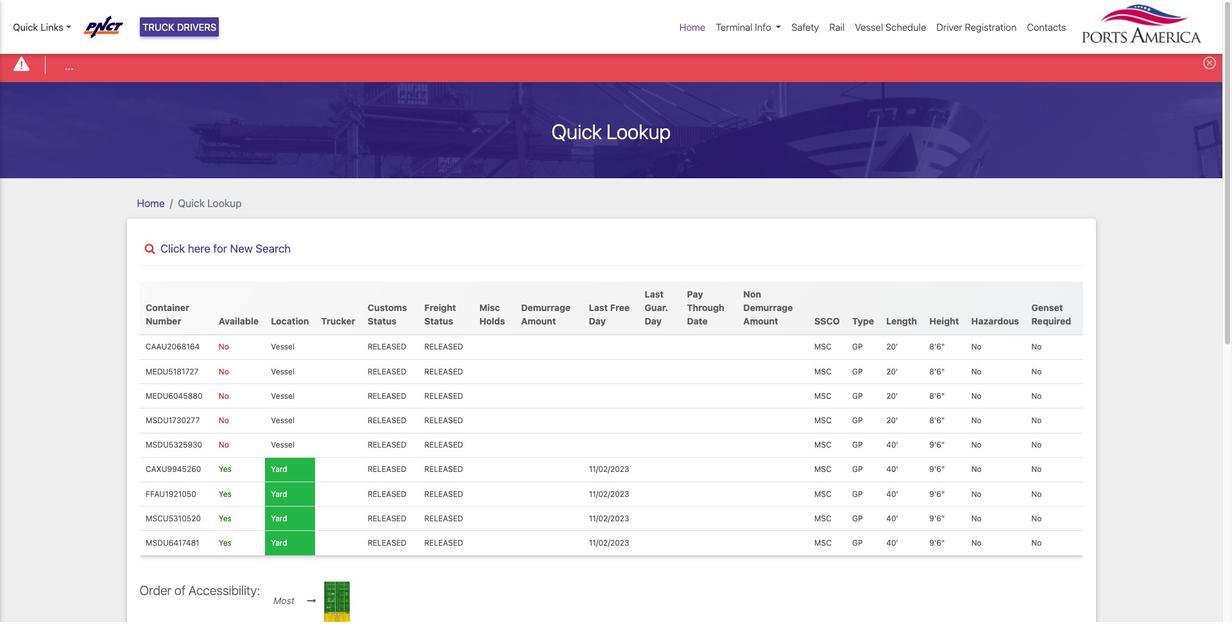 Task type: locate. For each thing, give the bounding box(es) containing it.
8'6" for medu5181727
[[930, 367, 946, 377]]

msc for caxu9945260
[[815, 465, 832, 475]]

new
[[230, 242, 253, 255]]

yard for caxu9945260
[[271, 465, 287, 475]]

day inside last free day
[[589, 316, 606, 327]]

40'
[[887, 441, 899, 450], [887, 465, 899, 475], [887, 490, 899, 499], [887, 514, 899, 524], [887, 539, 899, 548]]

1 horizontal spatial home link
[[675, 15, 711, 39]]

7 msc from the top
[[815, 490, 832, 499]]

1 horizontal spatial quick lookup
[[552, 119, 671, 144]]

yes for mscu5310520
[[219, 514, 232, 524]]

1 horizontal spatial quick
[[178, 198, 205, 209]]

2 40' from the top
[[887, 465, 899, 475]]

0 horizontal spatial last
[[589, 303, 608, 314]]

yes up accessibility:
[[219, 539, 232, 548]]

no
[[219, 343, 229, 352], [972, 343, 982, 352], [1032, 343, 1042, 352], [219, 367, 229, 377], [972, 367, 982, 377], [1032, 367, 1042, 377], [219, 392, 229, 401], [972, 392, 982, 401], [1032, 392, 1042, 401], [219, 416, 229, 426], [972, 416, 982, 426], [1032, 416, 1042, 426], [219, 441, 229, 450], [972, 441, 982, 450], [1032, 441, 1042, 450], [972, 465, 982, 475], [1032, 465, 1042, 475], [972, 490, 982, 499], [1032, 490, 1042, 499], [972, 514, 982, 524], [1032, 514, 1042, 524], [972, 539, 982, 548], [1032, 539, 1042, 548]]

msc for ffau1921050
[[815, 490, 832, 499]]

non
[[744, 289, 762, 300]]

3 gp from the top
[[853, 392, 863, 401]]

misc
[[480, 303, 500, 314]]

caau2068164
[[146, 343, 200, 352]]

1 horizontal spatial last
[[645, 289, 664, 300]]

home
[[680, 21, 706, 33], [137, 198, 165, 209]]

yes right 'ffau1921050'
[[219, 490, 232, 499]]

3 msc from the top
[[815, 392, 832, 401]]

1 vertical spatial lookup
[[207, 198, 242, 209]]

4 9'6" from the top
[[930, 514, 946, 524]]

20' for medu5181727
[[887, 367, 899, 377]]

amount right "holds"
[[521, 316, 556, 327]]

1 horizontal spatial status
[[425, 316, 454, 327]]

order
[[140, 583, 172, 598]]

lookup
[[607, 119, 671, 144], [207, 198, 242, 209]]

11/02/2023 for ffau1921050
[[589, 490, 630, 499]]

yes for caxu9945260
[[219, 465, 232, 475]]

yes
[[219, 465, 232, 475], [219, 490, 232, 499], [219, 514, 232, 524], [219, 539, 232, 548]]

1 8'6" from the top
[[930, 343, 946, 352]]

1 msc from the top
[[815, 343, 832, 352]]

quick
[[13, 21, 38, 33], [552, 119, 602, 144], [178, 198, 205, 209]]

1 vertical spatial last
[[589, 303, 608, 314]]

msdu1730277
[[146, 416, 200, 426]]

40' for mscu5310520
[[887, 514, 899, 524]]

6 msc from the top
[[815, 465, 832, 475]]

8'6"
[[930, 343, 946, 352], [930, 367, 946, 377], [930, 392, 946, 401], [930, 416, 946, 426]]

last for last free day
[[589, 303, 608, 314]]

non demurrage amount
[[744, 289, 793, 327]]

terminal
[[716, 21, 753, 33]]

0 vertical spatial home link
[[675, 15, 711, 39]]

1 yard from the top
[[271, 465, 287, 475]]

status inside customs status
[[368, 316, 397, 327]]

last left free
[[589, 303, 608, 314]]

yard for msdu6417481
[[271, 539, 287, 548]]

2 20' from the top
[[887, 367, 899, 377]]

quick links link
[[13, 20, 71, 34]]

2 8'6" from the top
[[930, 367, 946, 377]]

0 horizontal spatial status
[[368, 316, 397, 327]]

demurrage
[[521, 303, 571, 314], [744, 303, 793, 314]]

msdu5325930
[[146, 441, 202, 450]]

0 vertical spatial last
[[645, 289, 664, 300]]

11/02/2023 for mscu5310520
[[589, 514, 630, 524]]

0 horizontal spatial home
[[137, 198, 165, 209]]

type
[[853, 316, 875, 327]]

gp for medu5181727
[[853, 367, 863, 377]]

vessel for caau2068164
[[271, 343, 295, 352]]

2 gp from the top
[[853, 367, 863, 377]]

yard
[[271, 465, 287, 475], [271, 490, 287, 499], [271, 514, 287, 524], [271, 539, 287, 548]]

home link left the terminal
[[675, 15, 711, 39]]

quick lookup
[[552, 119, 671, 144], [178, 198, 242, 209]]

2 status from the left
[[425, 316, 454, 327]]

2 11/02/2023 from the top
[[589, 490, 630, 499]]

mscu5310520
[[146, 514, 201, 524]]

1 day from the left
[[589, 316, 606, 327]]

4 11/02/2023 from the top
[[589, 539, 630, 548]]

ffau1921050
[[146, 490, 196, 499]]

4 yes from the top
[[219, 539, 232, 548]]

11/02/2023 for msdu6417481
[[589, 539, 630, 548]]

contacts
[[1028, 21, 1067, 33]]

5 msc from the top
[[815, 441, 832, 450]]

9 msc from the top
[[815, 539, 832, 548]]

0 vertical spatial quick
[[13, 21, 38, 33]]

search image
[[145, 244, 155, 255]]

4 gp from the top
[[853, 416, 863, 426]]

1 horizontal spatial lookup
[[607, 119, 671, 144]]

yes for msdu6417481
[[219, 539, 232, 548]]

1 yes from the top
[[219, 465, 232, 475]]

date
[[687, 316, 708, 327]]

2 9'6" from the top
[[930, 465, 946, 475]]

day right "demurrage amount"
[[589, 316, 606, 327]]

0 horizontal spatial home link
[[137, 198, 165, 209]]

4 yard from the top
[[271, 539, 287, 548]]

yes right caxu9945260
[[219, 465, 232, 475]]

40' for msdu5325930
[[887, 441, 899, 450]]

msc for msdu6417481
[[815, 539, 832, 548]]

1 horizontal spatial demurrage
[[744, 303, 793, 314]]

3 20' from the top
[[887, 392, 899, 401]]

click here for new search
[[160, 242, 291, 255]]

4 40' from the top
[[887, 514, 899, 524]]

search
[[256, 242, 291, 255]]

2 horizontal spatial quick
[[552, 119, 602, 144]]

day down the "guar."
[[645, 316, 662, 327]]

gp for medu6045880
[[853, 392, 863, 401]]

1 11/02/2023 from the top
[[589, 465, 630, 475]]

2 day from the left
[[645, 316, 662, 327]]

schedule
[[886, 21, 927, 33]]

medu5181727
[[146, 367, 199, 377]]

amount inside non demurrage amount
[[744, 316, 779, 327]]

truck drivers link
[[140, 17, 219, 37]]

3 40' from the top
[[887, 490, 899, 499]]

20'
[[887, 343, 899, 352], [887, 367, 899, 377], [887, 392, 899, 401], [887, 416, 899, 426]]

amount down non
[[744, 316, 779, 327]]

msc for mscu5310520
[[815, 514, 832, 524]]

5 9'6" from the top
[[930, 539, 946, 548]]

7 gp from the top
[[853, 490, 863, 499]]

4 20' from the top
[[887, 416, 899, 426]]

amount
[[521, 316, 556, 327], [744, 316, 779, 327]]

5 40' from the top
[[887, 539, 899, 548]]

3 11/02/2023 from the top
[[589, 514, 630, 524]]

1 vertical spatial quick
[[552, 119, 602, 144]]

0 horizontal spatial quick lookup
[[178, 198, 242, 209]]

home left the terminal
[[680, 21, 706, 33]]

day inside last guar. day
[[645, 316, 662, 327]]

1 horizontal spatial day
[[645, 316, 662, 327]]

released
[[368, 343, 407, 352], [425, 343, 463, 352], [368, 367, 407, 377], [425, 367, 463, 377], [368, 392, 407, 401], [425, 392, 463, 401], [368, 416, 407, 426], [425, 416, 463, 426], [368, 441, 407, 450], [425, 441, 463, 450], [368, 465, 407, 475], [425, 465, 463, 475], [368, 490, 407, 499], [425, 490, 463, 499], [368, 514, 407, 524], [425, 514, 463, 524], [368, 539, 407, 548], [425, 539, 463, 548]]

0 vertical spatial quick lookup
[[552, 119, 671, 144]]

3 9'6" from the top
[[930, 490, 946, 499]]

gp for msdu1730277
[[853, 416, 863, 426]]

9'6"
[[930, 441, 946, 450], [930, 465, 946, 475], [930, 490, 946, 499], [930, 514, 946, 524], [930, 539, 946, 548]]

pay
[[687, 289, 704, 300]]

9'6" for msdu5325930
[[930, 441, 946, 450]]

40' for ffau1921050
[[887, 490, 899, 499]]

2 msc from the top
[[815, 367, 832, 377]]

2 amount from the left
[[744, 316, 779, 327]]

ssco
[[815, 316, 840, 327]]

gp for ffau1921050
[[853, 490, 863, 499]]

last inside last guar. day
[[645, 289, 664, 300]]

home link up the search icon
[[137, 198, 165, 209]]

3 yard from the top
[[271, 514, 287, 524]]

length
[[887, 316, 918, 327]]

gp
[[853, 343, 863, 352], [853, 367, 863, 377], [853, 392, 863, 401], [853, 416, 863, 426], [853, 441, 863, 450], [853, 465, 863, 475], [853, 490, 863, 499], [853, 514, 863, 524], [853, 539, 863, 548]]

truck
[[143, 21, 175, 33]]

status down freight
[[425, 316, 454, 327]]

3 8'6" from the top
[[930, 392, 946, 401]]

number
[[146, 316, 181, 327]]

8 gp from the top
[[853, 514, 863, 524]]

last up the "guar."
[[645, 289, 664, 300]]

0 horizontal spatial demurrage
[[521, 303, 571, 314]]

vessel schedule
[[855, 21, 927, 33]]

9'6" for caxu9945260
[[930, 465, 946, 475]]

11/02/2023
[[589, 465, 630, 475], [589, 490, 630, 499], [589, 514, 630, 524], [589, 539, 630, 548]]

demurrage right the misc holds
[[521, 303, 571, 314]]

0 horizontal spatial amount
[[521, 316, 556, 327]]

9 gp from the top
[[853, 539, 863, 548]]

1 demurrage from the left
[[521, 303, 571, 314]]

vessel for medu6045880
[[271, 392, 295, 401]]

1 status from the left
[[368, 316, 397, 327]]

demurrage amount
[[521, 303, 571, 327]]

last
[[645, 289, 664, 300], [589, 303, 608, 314]]

required
[[1032, 316, 1072, 327]]

1 9'6" from the top
[[930, 441, 946, 450]]

2 yes from the top
[[219, 490, 232, 499]]

1 vertical spatial home link
[[137, 198, 165, 209]]

0 horizontal spatial day
[[589, 316, 606, 327]]

vessel
[[855, 21, 884, 33], [271, 343, 295, 352], [271, 367, 295, 377], [271, 392, 295, 401], [271, 416, 295, 426], [271, 441, 295, 450]]

1 horizontal spatial amount
[[744, 316, 779, 327]]

terminal info
[[716, 21, 772, 33]]

0 vertical spatial home
[[680, 21, 706, 33]]

status down customs
[[368, 316, 397, 327]]

yes right mscu5310520
[[219, 514, 232, 524]]

day
[[589, 316, 606, 327], [645, 316, 662, 327]]

1 vertical spatial quick lookup
[[178, 198, 242, 209]]

status
[[368, 316, 397, 327], [425, 316, 454, 327]]

2 vertical spatial quick
[[178, 198, 205, 209]]

3 yes from the top
[[219, 514, 232, 524]]

links
[[41, 21, 63, 33]]

...
[[65, 60, 74, 72]]

4 8'6" from the top
[[930, 416, 946, 426]]

registration
[[965, 21, 1017, 33]]

for
[[213, 242, 227, 255]]

home up the search icon
[[137, 198, 165, 209]]

... link
[[65, 58, 74, 74]]

misc holds
[[480, 303, 505, 327]]

demurrage down non
[[744, 303, 793, 314]]

rail
[[830, 21, 845, 33]]

2 yard from the top
[[271, 490, 287, 499]]

status inside freight status
[[425, 316, 454, 327]]

1 amount from the left
[[521, 316, 556, 327]]

1 20' from the top
[[887, 343, 899, 352]]

8'6" for msdu1730277
[[930, 416, 946, 426]]

4 msc from the top
[[815, 416, 832, 426]]

0 vertical spatial lookup
[[607, 119, 671, 144]]

driver registration
[[937, 21, 1017, 33]]

8 msc from the top
[[815, 514, 832, 524]]

1 40' from the top
[[887, 441, 899, 450]]

last inside last free day
[[589, 303, 608, 314]]

9'6" for mscu5310520
[[930, 514, 946, 524]]

home link
[[675, 15, 711, 39], [137, 198, 165, 209]]

9'6" for ffau1921050
[[930, 490, 946, 499]]

last for last guar. day
[[645, 289, 664, 300]]

close image
[[1204, 57, 1217, 70]]

0 horizontal spatial quick
[[13, 21, 38, 33]]

msc
[[815, 343, 832, 352], [815, 367, 832, 377], [815, 392, 832, 401], [815, 416, 832, 426], [815, 441, 832, 450], [815, 465, 832, 475], [815, 490, 832, 499], [815, 514, 832, 524], [815, 539, 832, 548]]

40' for msdu6417481
[[887, 539, 899, 548]]

5 gp from the top
[[853, 441, 863, 450]]

1 gp from the top
[[853, 343, 863, 352]]

height
[[930, 316, 960, 327]]

container number
[[146, 303, 189, 327]]

6 gp from the top
[[853, 465, 863, 475]]



Task type: vqa. For each thing, say whether or not it's contained in the screenshot.
2nd Status from the left
yes



Task type: describe. For each thing, give the bounding box(es) containing it.
of
[[175, 583, 186, 598]]

msc for medu6045880
[[815, 392, 832, 401]]

msc for msdu1730277
[[815, 416, 832, 426]]

medu6045880
[[146, 392, 203, 401]]

status for customs status
[[368, 316, 397, 327]]

truck drivers
[[143, 21, 217, 33]]

msc for caau2068164
[[815, 343, 832, 352]]

gp for msdu5325930
[[853, 441, 863, 450]]

guar.
[[645, 303, 669, 314]]

freight
[[425, 303, 456, 314]]

yard for mscu5310520
[[271, 514, 287, 524]]

free
[[610, 303, 630, 314]]

0 horizontal spatial lookup
[[207, 198, 242, 209]]

customs status
[[368, 303, 407, 327]]

vessel schedule link
[[850, 15, 932, 39]]

vessel for msdu1730277
[[271, 416, 295, 426]]

available
[[219, 316, 259, 327]]

genset
[[1032, 303, 1064, 314]]

driver
[[937, 21, 963, 33]]

quick links
[[13, 21, 63, 33]]

last guar. day
[[645, 289, 669, 327]]

here
[[188, 242, 211, 255]]

freight status
[[425, 303, 456, 327]]

day for last free day
[[589, 316, 606, 327]]

20' for medu6045880
[[887, 392, 899, 401]]

safety link
[[787, 15, 825, 39]]

pay through date
[[687, 289, 725, 327]]

through
[[687, 303, 725, 314]]

8'6" for medu6045880
[[930, 392, 946, 401]]

... alert
[[0, 47, 1223, 82]]

amount inside "demurrage amount"
[[521, 316, 556, 327]]

gp for caau2068164
[[853, 343, 863, 352]]

msc for msdu5325930
[[815, 441, 832, 450]]

terminal info link
[[711, 15, 787, 39]]

9'6" for msdu6417481
[[930, 539, 946, 548]]

rail link
[[825, 15, 850, 39]]

order of accessibility:
[[140, 583, 260, 598]]

20' for msdu1730277
[[887, 416, 899, 426]]

gp for caxu9945260
[[853, 465, 863, 475]]

holds
[[480, 316, 505, 327]]

genset required
[[1032, 303, 1072, 327]]

most
[[274, 596, 295, 607]]

customs
[[368, 303, 407, 314]]

accessibility:
[[189, 583, 260, 598]]

day for last guar. day
[[645, 316, 662, 327]]

drivers
[[177, 21, 217, 33]]

vessel for msdu5325930
[[271, 441, 295, 450]]

gp for msdu6417481
[[853, 539, 863, 548]]

trucker
[[321, 316, 356, 327]]

yes for ffau1921050
[[219, 490, 232, 499]]

1 horizontal spatial home
[[680, 21, 706, 33]]

container
[[146, 303, 189, 314]]

20' for caau2068164
[[887, 343, 899, 352]]

8'6" for caau2068164
[[930, 343, 946, 352]]

1 vertical spatial home
[[137, 198, 165, 209]]

40' for caxu9945260
[[887, 465, 899, 475]]

yard for ffau1921050
[[271, 490, 287, 499]]

vessel for medu5181727
[[271, 367, 295, 377]]

click here for new search link
[[140, 242, 1084, 255]]

safety
[[792, 21, 819, 33]]

contacts link
[[1022, 15, 1072, 39]]

2 demurrage from the left
[[744, 303, 793, 314]]

last free day
[[589, 303, 630, 327]]

location
[[271, 316, 309, 327]]

info
[[755, 21, 772, 33]]

status for freight status
[[425, 316, 454, 327]]

msdu6417481
[[146, 539, 199, 548]]

11/02/2023 for caxu9945260
[[589, 465, 630, 475]]

gp for mscu5310520
[[853, 514, 863, 524]]

long arrow right image
[[302, 597, 322, 606]]

click
[[160, 242, 185, 255]]

driver registration link
[[932, 15, 1022, 39]]

caxu9945260
[[146, 465, 201, 475]]

hazardous
[[972, 316, 1020, 327]]

msc for medu5181727
[[815, 367, 832, 377]]



